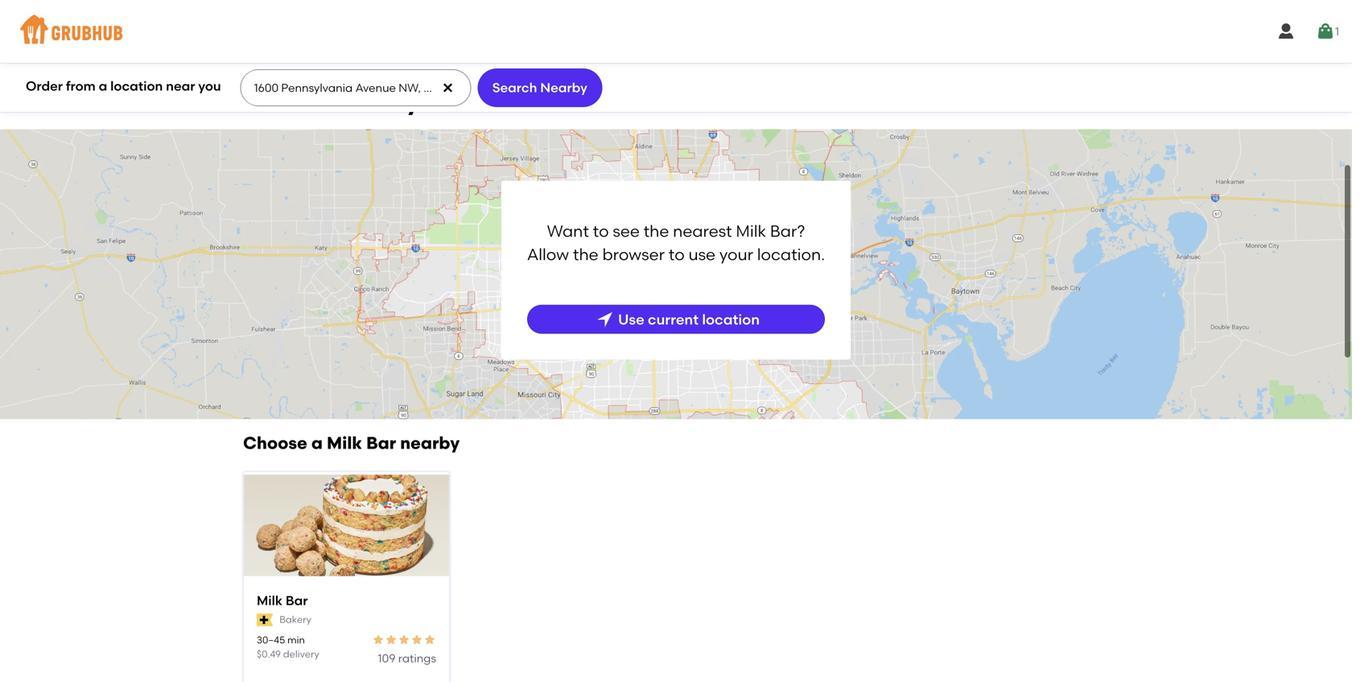 Task type: locate. For each thing, give the bounding box(es) containing it.
nearby
[[340, 89, 419, 116], [400, 433, 460, 453]]

30–45 min $0.49 delivery
[[257, 634, 320, 660]]

to left "see" at the left of the page
[[593, 222, 609, 241]]

1 vertical spatial location
[[703, 311, 760, 328]]

the down want
[[573, 245, 599, 264]]

location left near
[[110, 78, 163, 94]]

milk bar link
[[257, 592, 436, 610]]

0 horizontal spatial the
[[573, 245, 599, 264]]

see
[[613, 222, 640, 241]]

use
[[689, 245, 716, 264]]

ratings
[[398, 651, 436, 665]]

1 vertical spatial nearby
[[400, 433, 460, 453]]

milk
[[243, 89, 290, 116], [736, 222, 767, 241], [327, 433, 362, 453], [257, 593, 283, 609]]

location
[[110, 78, 163, 94], [703, 311, 760, 328]]

1 horizontal spatial to
[[669, 245, 685, 264]]

0 vertical spatial bar
[[295, 89, 335, 116]]

0 horizontal spatial to
[[593, 222, 609, 241]]

to
[[593, 222, 609, 241], [669, 245, 685, 264]]

0 vertical spatial a
[[99, 78, 107, 94]]

use current location button
[[527, 305, 826, 334]]

svg image
[[442, 81, 454, 94]]

0 vertical spatial to
[[593, 222, 609, 241]]

the
[[644, 222, 670, 241], [573, 245, 599, 264]]

want to see the nearest milk bar? allow the browser to use your location.
[[527, 222, 826, 264]]

1 button
[[1317, 17, 1340, 46]]

1 horizontal spatial svg image
[[1277, 22, 1297, 41]]

1 vertical spatial a
[[312, 433, 323, 453]]

the right "see" at the left of the page
[[644, 222, 670, 241]]

milk right choose
[[327, 433, 362, 453]]

0 horizontal spatial svg image
[[596, 310, 615, 329]]

2 horizontal spatial svg image
[[1317, 22, 1336, 41]]

3 star icon image from the left
[[398, 633, 411, 646]]

a right from
[[99, 78, 107, 94]]

star icon image
[[372, 633, 385, 646], [385, 633, 398, 646], [398, 633, 411, 646], [411, 633, 424, 646], [424, 633, 436, 646]]

nearby
[[541, 80, 588, 95]]

0 horizontal spatial location
[[110, 78, 163, 94]]

bar?
[[771, 222, 806, 241]]

current
[[648, 311, 699, 328]]

near
[[166, 78, 195, 94]]

search nearby
[[493, 80, 588, 95]]

30–45
[[257, 634, 285, 646]]

main navigation navigation
[[0, 0, 1353, 63]]

1 horizontal spatial location
[[703, 311, 760, 328]]

2 vertical spatial bar
[[286, 593, 308, 609]]

1 vertical spatial bar
[[367, 433, 396, 453]]

a
[[99, 78, 107, 94], [312, 433, 323, 453]]

svg image inside 1 button
[[1317, 22, 1336, 41]]

109 ratings
[[378, 651, 436, 665]]

want
[[547, 222, 589, 241]]

location right current
[[703, 311, 760, 328]]

your
[[720, 245, 754, 264]]

to left use
[[669, 245, 685, 264]]

order from a location near you
[[26, 78, 221, 94]]

svg image
[[1277, 22, 1297, 41], [1317, 22, 1336, 41], [596, 310, 615, 329]]

1 vertical spatial the
[[573, 245, 599, 264]]

a right choose
[[312, 433, 323, 453]]

min
[[288, 634, 305, 646]]

1 horizontal spatial a
[[312, 433, 323, 453]]

bar
[[295, 89, 335, 116], [367, 433, 396, 453], [286, 593, 308, 609]]

milk up your
[[736, 222, 767, 241]]

1 horizontal spatial the
[[644, 222, 670, 241]]



Task type: vqa. For each thing, say whether or not it's contained in the screenshot.
svg icon
yes



Task type: describe. For each thing, give the bounding box(es) containing it.
milk up subscription pass image
[[257, 593, 283, 609]]

milk bar nearby
[[243, 89, 419, 116]]

svg image inside use current location button
[[596, 310, 615, 329]]

milk bar
[[257, 593, 308, 609]]

nearest
[[673, 222, 733, 241]]

use
[[619, 311, 645, 328]]

choose
[[243, 433, 307, 453]]

2 star icon image from the left
[[385, 633, 398, 646]]

0 vertical spatial nearby
[[340, 89, 419, 116]]

1 vertical spatial to
[[669, 245, 685, 264]]

browser
[[603, 245, 665, 264]]

use current location
[[619, 311, 760, 328]]

search nearby button
[[478, 68, 603, 107]]

0 vertical spatial location
[[110, 78, 163, 94]]

from
[[66, 78, 96, 94]]

5 star icon image from the left
[[424, 633, 436, 646]]

choose a milk bar nearby
[[243, 433, 460, 453]]

bar for milk bar nearby
[[295, 89, 335, 116]]

bar for milk bar
[[286, 593, 308, 609]]

bakery
[[280, 614, 312, 625]]

4 star icon image from the left
[[411, 633, 424, 646]]

0 horizontal spatial a
[[99, 78, 107, 94]]

1
[[1336, 24, 1340, 38]]

order
[[26, 78, 63, 94]]

search
[[493, 80, 537, 95]]

milk bar logo image
[[244, 475, 449, 576]]

Search Address search field
[[240, 70, 470, 105]]

milk inside want to see the nearest milk bar? allow the browser to use your location.
[[736, 222, 767, 241]]

1 star icon image from the left
[[372, 633, 385, 646]]

allow
[[527, 245, 569, 264]]

delivery
[[283, 648, 320, 660]]

location.
[[758, 245, 826, 264]]

milk right you
[[243, 89, 290, 116]]

subscription pass image
[[257, 614, 273, 626]]

you
[[198, 78, 221, 94]]

location inside use current location button
[[703, 311, 760, 328]]

109
[[378, 651, 396, 665]]

0 vertical spatial the
[[644, 222, 670, 241]]

$0.49
[[257, 648, 281, 660]]



